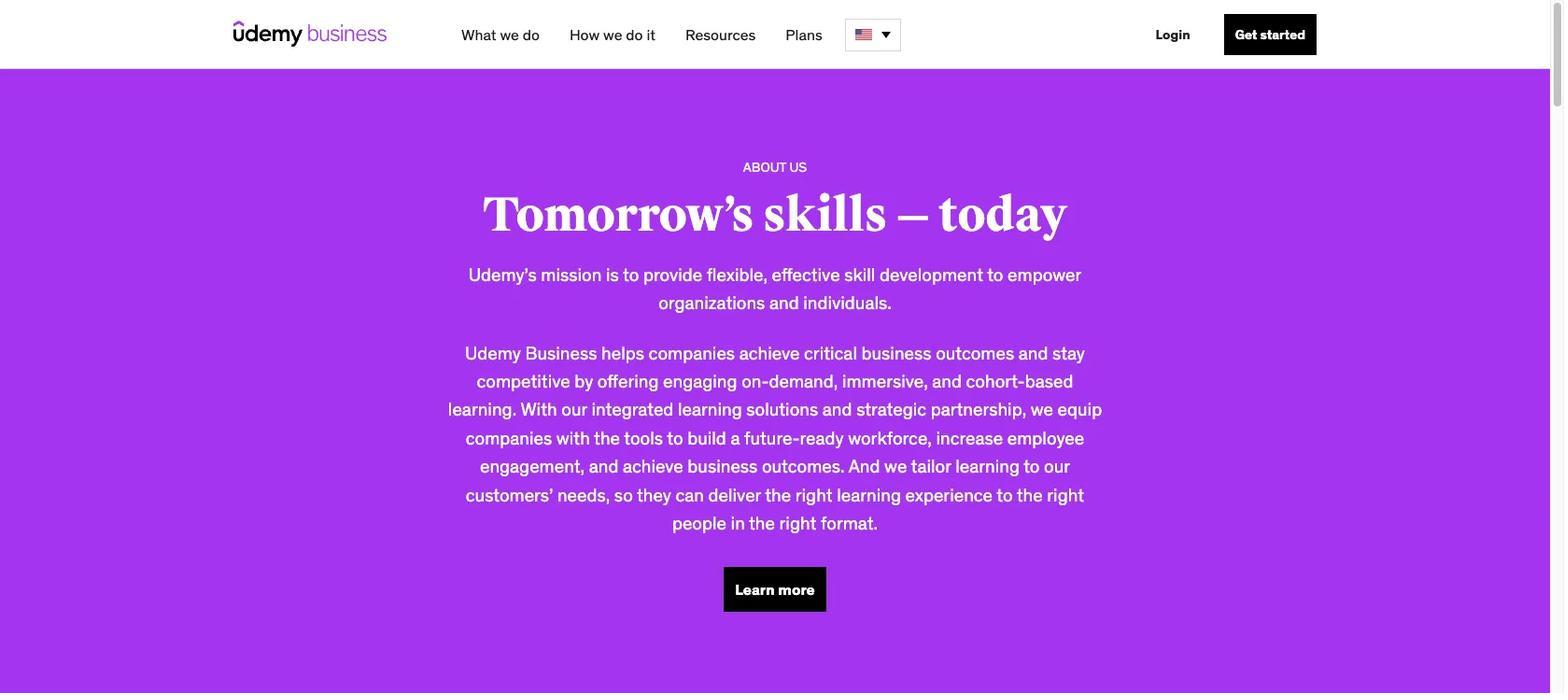 Task type: describe. For each thing, give the bounding box(es) containing it.
what we do button
[[454, 18, 547, 51]]

in
[[731, 512, 745, 534]]

1 horizontal spatial business
[[862, 342, 932, 364]]

learn more
[[735, 580, 815, 599]]

skills
[[764, 187, 888, 245]]

it
[[647, 25, 656, 44]]

get
[[1236, 26, 1258, 43]]

learn
[[735, 580, 775, 599]]

with
[[557, 427, 590, 449]]

future-
[[745, 427, 800, 449]]

udemy business helps companies achieve critical business outcomes and stay competitive by offering engaging on-demand, immersive, and cohort-based learning. with our integrated learning solutions and strategic partnership, we equip companies with the tools to build a future-ready workforce, increase employee engagement, and achieve business outcomes. and we tailor learning to our customers' needs, so they can deliver the right learning experience to the right people in the right format.
[[448, 342, 1103, 534]]

udemy
[[465, 342, 521, 364]]

about us
[[743, 159, 807, 176]]

tomorrow's
[[483, 187, 755, 245]]

1 horizontal spatial achieve
[[740, 342, 800, 364]]

employee
[[1008, 427, 1085, 449]]

udemy's
[[469, 263, 537, 286]]

right down "employee"
[[1048, 484, 1085, 506]]

plans
[[786, 25, 823, 44]]

skill
[[845, 263, 876, 286]]

0 vertical spatial our
[[562, 398, 587, 421]]

ready
[[800, 427, 844, 449]]

competitive
[[477, 370, 571, 392]]

today
[[939, 187, 1068, 245]]

the right in
[[749, 512, 775, 534]]

development
[[880, 263, 984, 286]]

partnership,
[[931, 398, 1027, 421]]

so
[[615, 484, 633, 506]]

needs,
[[558, 484, 610, 506]]

do for what we do
[[523, 25, 540, 44]]

and up the 'based'
[[1019, 342, 1049, 364]]

learn more button
[[724, 567, 827, 612]]

helps
[[602, 342, 645, 364]]

organizations
[[659, 292, 765, 314]]

tomorrow's skills — today
[[483, 187, 1068, 245]]

1 vertical spatial business
[[688, 455, 758, 478]]

learning.
[[448, 398, 517, 421]]

to right is
[[623, 263, 639, 286]]

a
[[731, 427, 740, 449]]

resources
[[686, 25, 756, 44]]

business
[[525, 342, 597, 364]]

to right experience
[[997, 484, 1013, 506]]

udemy's mission is to provide flexible, effective skill development to empower organizations and individuals.
[[469, 263, 1082, 314]]

and down 'outcomes'
[[933, 370, 962, 392]]

do for how we do it
[[626, 25, 643, 44]]

the right with
[[594, 427, 620, 449]]

and up so
[[589, 455, 619, 478]]

about
[[743, 159, 787, 176]]

0 vertical spatial companies
[[649, 342, 735, 364]]

mission
[[541, 263, 602, 286]]

stay
[[1053, 342, 1086, 364]]

tools
[[624, 427, 663, 449]]

tailor
[[911, 455, 952, 478]]

engaging
[[663, 370, 738, 392]]

engagement,
[[480, 455, 585, 478]]

on-
[[742, 370, 769, 392]]

to right tools
[[667, 427, 683, 449]]

get started link
[[1225, 14, 1317, 55]]

what
[[462, 25, 497, 44]]

effective
[[772, 263, 840, 286]]

more
[[779, 580, 815, 599]]

1 vertical spatial learning
[[956, 455, 1020, 478]]

1 vertical spatial companies
[[466, 427, 552, 449]]

us
[[790, 159, 807, 176]]

demand,
[[769, 370, 838, 392]]

login
[[1156, 26, 1191, 43]]

immersive,
[[843, 370, 928, 392]]



Task type: vqa. For each thing, say whether or not it's contained in the screenshot.
bottom use
no



Task type: locate. For each thing, give the bounding box(es) containing it.
started
[[1261, 26, 1306, 43]]

deliver
[[709, 484, 761, 506]]

1 do from the left
[[523, 25, 540, 44]]

1 vertical spatial our
[[1045, 455, 1071, 478]]

menu navigation
[[447, 0, 1317, 69]]

learning down increase
[[956, 455, 1020, 478]]

do inside dropdown button
[[523, 25, 540, 44]]

0 horizontal spatial achieve
[[623, 455, 684, 478]]

what we do
[[462, 25, 540, 44]]

with
[[521, 398, 557, 421]]

to
[[623, 263, 639, 286], [988, 263, 1004, 286], [667, 427, 683, 449], [1024, 455, 1040, 478], [997, 484, 1013, 506]]

udemy business image
[[234, 21, 387, 47]]

0 vertical spatial business
[[862, 342, 932, 364]]

to left empower
[[988, 263, 1004, 286]]

can
[[676, 484, 704, 506]]

and up ready
[[823, 398, 853, 421]]

critical
[[804, 342, 858, 364]]

and
[[849, 455, 881, 478]]

1 horizontal spatial do
[[626, 25, 643, 44]]

login button
[[1145, 14, 1202, 55]]

strategic
[[857, 398, 927, 421]]

and
[[770, 292, 799, 314], [1019, 342, 1049, 364], [933, 370, 962, 392], [823, 398, 853, 421], [589, 455, 619, 478]]

achieve up on-
[[740, 342, 800, 364]]

we down the workforce,
[[885, 455, 907, 478]]

1 horizontal spatial our
[[1045, 455, 1071, 478]]

0 horizontal spatial learning
[[678, 398, 742, 421]]

we up "employee"
[[1031, 398, 1054, 421]]

we inside dropdown button
[[500, 25, 519, 44]]

2 vertical spatial learning
[[837, 484, 901, 506]]

by
[[575, 370, 593, 392]]

do inside popup button
[[626, 25, 643, 44]]

learning up the build
[[678, 398, 742, 421]]

outcomes.
[[762, 455, 845, 478]]

the
[[594, 427, 620, 449], [765, 484, 791, 506], [1017, 484, 1043, 506], [749, 512, 775, 534]]

achieve
[[740, 342, 800, 364], [623, 455, 684, 478]]

learning down and
[[837, 484, 901, 506]]

our down "employee"
[[1045, 455, 1071, 478]]

do
[[523, 25, 540, 44], [626, 25, 643, 44]]

companies up the engaging
[[649, 342, 735, 364]]

cohort-
[[967, 370, 1026, 392]]

based
[[1025, 370, 1074, 392]]

build
[[688, 427, 727, 449]]

our
[[562, 398, 587, 421], [1045, 455, 1071, 478]]

the down outcomes.
[[765, 484, 791, 506]]

2 horizontal spatial learning
[[956, 455, 1020, 478]]

flexible,
[[707, 263, 768, 286]]

do left it
[[626, 25, 643, 44]]

0 vertical spatial learning
[[678, 398, 742, 421]]

we inside popup button
[[604, 25, 623, 44]]

learning
[[678, 398, 742, 421], [956, 455, 1020, 478], [837, 484, 901, 506]]

provide
[[644, 263, 703, 286]]

to down "employee"
[[1024, 455, 1040, 478]]

right left format.
[[780, 512, 817, 534]]

solutions
[[747, 398, 819, 421]]

right down outcomes.
[[796, 484, 833, 506]]

is
[[606, 263, 619, 286]]

do right "what"
[[523, 25, 540, 44]]

2 do from the left
[[626, 25, 643, 44]]

right
[[796, 484, 833, 506], [1048, 484, 1085, 506], [780, 512, 817, 534]]

business up immersive,
[[862, 342, 932, 364]]

0 horizontal spatial our
[[562, 398, 587, 421]]

1 horizontal spatial learning
[[837, 484, 901, 506]]

experience
[[906, 484, 993, 506]]

the down "employee"
[[1017, 484, 1043, 506]]

how
[[570, 25, 600, 44]]

individuals.
[[804, 292, 892, 314]]

they
[[637, 484, 672, 506]]

we right "what"
[[500, 25, 519, 44]]

1 horizontal spatial companies
[[649, 342, 735, 364]]

learn more link
[[724, 567, 827, 612]]

plans button
[[778, 18, 830, 51]]

people
[[673, 512, 727, 534]]

business up deliver
[[688, 455, 758, 478]]

resources button
[[678, 18, 764, 51]]

achieve up they
[[623, 455, 684, 478]]

business
[[862, 342, 932, 364], [688, 455, 758, 478]]

and inside udemy's mission is to provide flexible, effective skill development to empower organizations and individuals.
[[770, 292, 799, 314]]

format.
[[821, 512, 878, 534]]

empower
[[1008, 263, 1082, 286]]

0 vertical spatial achieve
[[740, 342, 800, 364]]

we right how
[[604, 25, 623, 44]]

equip
[[1058, 398, 1103, 421]]

companies up engagement,
[[466, 427, 552, 449]]

—
[[897, 187, 930, 245]]

we
[[500, 25, 519, 44], [604, 25, 623, 44], [1031, 398, 1054, 421], [885, 455, 907, 478]]

0 horizontal spatial do
[[523, 25, 540, 44]]

outcomes
[[936, 342, 1015, 364]]

customers'
[[466, 484, 553, 506]]

0 horizontal spatial companies
[[466, 427, 552, 449]]

1 vertical spatial achieve
[[623, 455, 684, 478]]

0 horizontal spatial business
[[688, 455, 758, 478]]

companies
[[649, 342, 735, 364], [466, 427, 552, 449]]

get started
[[1236, 26, 1306, 43]]

and down effective
[[770, 292, 799, 314]]

offering
[[598, 370, 659, 392]]

workforce,
[[848, 427, 932, 449]]

how we do it button
[[562, 18, 663, 51]]

our up with
[[562, 398, 587, 421]]

how we do it
[[570, 25, 656, 44]]

integrated
[[592, 398, 674, 421]]

increase
[[937, 427, 1004, 449]]



